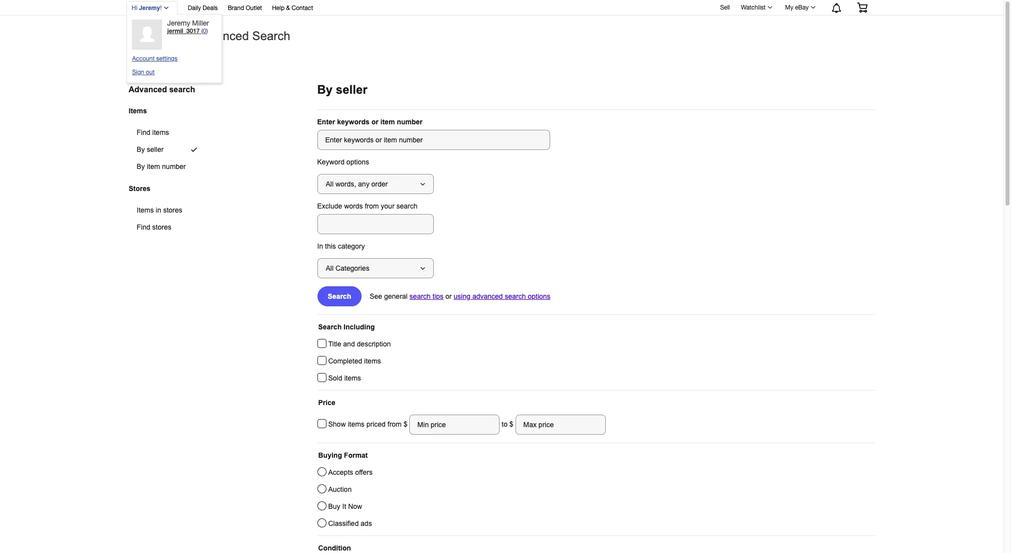 Task type: describe. For each thing, give the bounding box(es) containing it.
brand outlet link
[[228, 3, 262, 14]]

2 vertical spatial advanced
[[129, 85, 167, 94]]

show items priced from
[[328, 420, 404, 428]]

in
[[317, 242, 323, 250]]

completed items
[[328, 357, 381, 365]]

account navigation
[[126, 0, 875, 83]]

accepts offers
[[328, 469, 373, 477]]

0 horizontal spatial options
[[347, 158, 369, 166]]

items for completed
[[364, 357, 381, 365]]

in
[[156, 206, 161, 214]]

items for sold
[[344, 374, 361, 382]]

find for find items
[[137, 129, 150, 137]]

search for search button
[[328, 293, 351, 301]]

ebay
[[795, 4, 809, 11]]

search tips link
[[410, 293, 444, 301]]

out
[[146, 69, 155, 76]]

1 horizontal spatial item
[[381, 118, 395, 126]]

items for items in stores
[[137, 206, 154, 214]]

daily deals link
[[188, 3, 218, 14]]

ads
[[361, 520, 372, 528]]

it
[[342, 503, 346, 511]]

buying
[[318, 452, 342, 460]]

0 link
[[203, 28, 206, 35]]

contact
[[292, 5, 313, 12]]

home link
[[129, 55, 145, 62]]

sign out link
[[132, 69, 155, 76]]

0 vertical spatial by seller
[[317, 83, 368, 96]]

0 vertical spatial advanced
[[195, 29, 249, 43]]

general
[[384, 293, 408, 301]]

hi
[[132, 5, 137, 12]]

1 vertical spatial advanced
[[173, 55, 200, 62]]

0 vertical spatial number
[[397, 118, 423, 126]]

0
[[203, 28, 206, 35]]

1 vertical spatial advanced search
[[129, 85, 195, 94]]

see
[[370, 293, 382, 301]]

keywords
[[337, 118, 370, 126]]

enter keywords or item number
[[317, 118, 423, 126]]

price
[[318, 399, 336, 407]]

home
[[129, 55, 145, 62]]

1 $ from the left
[[404, 420, 410, 428]]

0 horizontal spatial number
[[162, 163, 186, 171]]

completed
[[328, 357, 362, 365]]

items for show
[[348, 420, 365, 428]]

0 horizontal spatial or
[[372, 118, 379, 126]]

0 vertical spatial search
[[252, 29, 290, 43]]

0 horizontal spatial jeremy
[[139, 5, 160, 12]]

advanced search
[[195, 29, 290, 43]]

find for find stores
[[137, 223, 150, 232]]

offers
[[355, 469, 373, 477]]

stores
[[129, 185, 151, 193]]

keyword
[[317, 158, 345, 166]]

Enter keywords or item number text field
[[317, 130, 550, 150]]

title and description
[[328, 340, 391, 348]]

buy it now
[[328, 503, 362, 511]]

jeremy miller jermil_3017 ( 0 )
[[167, 19, 209, 35]]

enter
[[317, 118, 335, 126]]

sell link
[[716, 4, 735, 11]]

my ebay
[[786, 4, 809, 11]]

buy for "buy" link
[[154, 55, 164, 62]]

help & contact link
[[272, 3, 313, 14]]

find stores
[[137, 223, 171, 232]]

0 horizontal spatial from
[[365, 202, 379, 210]]

miller
[[192, 19, 209, 27]]

1 horizontal spatial or
[[446, 293, 452, 301]]

this
[[325, 242, 336, 250]]

description
[[357, 340, 391, 348]]

exclude
[[317, 202, 342, 210]]

auction
[[328, 486, 352, 494]]

jermil_3017
[[167, 27, 200, 35]]

profile picture - jeremy image
[[132, 20, 162, 50]]

(
[[201, 28, 203, 35]]

1 horizontal spatial from
[[388, 420, 402, 428]]

sold items
[[328, 374, 361, 382]]

classified
[[328, 520, 359, 528]]

search right your
[[397, 202, 418, 210]]

sign out
[[132, 69, 155, 76]]

settings
[[156, 55, 177, 62]]

including
[[344, 323, 375, 331]]

buy for buy it now
[[328, 503, 340, 511]]

items for items
[[129, 107, 147, 115]]

by for the by item number link at the left
[[137, 163, 145, 171]]

0 vertical spatial advanced search
[[173, 55, 220, 62]]

to $
[[500, 420, 516, 428]]

title
[[328, 340, 341, 348]]

search down settings
[[169, 85, 195, 94]]

daily
[[188, 5, 201, 12]]

by item number
[[137, 163, 186, 171]]

1 vertical spatial seller
[[147, 146, 164, 154]]

deals
[[203, 5, 218, 12]]

search button
[[317, 286, 362, 307]]

Exclude words from your search text field
[[317, 214, 434, 234]]



Task type: locate. For each thing, give the bounding box(es) containing it.
sign
[[132, 69, 144, 76]]

1 horizontal spatial by seller
[[317, 83, 368, 96]]

Enter maximum price range value, $ text field
[[516, 415, 606, 435]]

sell
[[720, 4, 730, 11]]

1 horizontal spatial number
[[397, 118, 423, 126]]

)
[[206, 28, 208, 35]]

item right keywords
[[381, 118, 395, 126]]

watchlist link
[[736, 2, 777, 14]]

0 vertical spatial stores
[[163, 206, 182, 214]]

find items
[[137, 129, 169, 137]]

jermil_3017 link
[[167, 27, 201, 35]]

0 vertical spatial buy
[[154, 55, 164, 62]]

or right tips
[[446, 293, 452, 301]]

search
[[202, 55, 220, 62], [169, 85, 195, 94], [397, 202, 418, 210], [410, 293, 431, 301], [505, 293, 526, 301]]

account settings link
[[132, 55, 177, 62]]

brand outlet
[[228, 5, 262, 12]]

$ right to
[[510, 420, 514, 428]]

help
[[272, 5, 285, 12]]

advanced
[[473, 293, 503, 301]]

items
[[152, 129, 169, 137], [364, 357, 381, 365], [344, 374, 361, 382], [348, 420, 365, 428]]

search down )
[[202, 55, 220, 62]]

by up enter at top left
[[317, 83, 333, 96]]

0 vertical spatial items
[[129, 107, 147, 115]]

items up by seller link
[[152, 129, 169, 137]]

daily deals
[[188, 5, 218, 12]]

buy
[[154, 55, 164, 62], [328, 503, 340, 511]]

0 vertical spatial by
[[317, 83, 333, 96]]

search up title
[[318, 323, 342, 331]]

0 horizontal spatial $
[[404, 420, 410, 428]]

hi jeremy !
[[132, 5, 162, 12]]

seller down find items
[[147, 146, 164, 154]]

watchlist
[[741, 4, 766, 11]]

seller
[[336, 83, 368, 96], [147, 146, 164, 154]]

0 vertical spatial item
[[381, 118, 395, 126]]

from right priced
[[388, 420, 402, 428]]

by up stores
[[137, 163, 145, 171]]

1 vertical spatial items
[[137, 206, 154, 214]]

1 vertical spatial item
[[147, 163, 160, 171]]

1 vertical spatial or
[[446, 293, 452, 301]]

0 vertical spatial or
[[372, 118, 379, 126]]

1 vertical spatial options
[[528, 293, 551, 301]]

$
[[404, 420, 410, 428], [510, 420, 514, 428]]

1 find from the top
[[137, 129, 150, 137]]

from
[[365, 202, 379, 210], [388, 420, 402, 428]]

0 horizontal spatial by seller
[[137, 146, 164, 154]]

in this category
[[317, 242, 365, 250]]

to
[[502, 420, 508, 428]]

1 horizontal spatial seller
[[336, 83, 368, 96]]

Enter minimum price range value, $ text field
[[410, 415, 500, 435]]

items in stores
[[137, 206, 182, 214]]

number up enter keywords or item number text box
[[397, 118, 423, 126]]

my ebay link
[[780, 2, 820, 14]]

by for by seller link
[[137, 146, 145, 154]]

brand
[[228, 5, 244, 12]]

1 vertical spatial by
[[137, 146, 145, 154]]

1 horizontal spatial options
[[528, 293, 551, 301]]

stores down items in stores
[[152, 223, 171, 232]]

0 horizontal spatial buy
[[154, 55, 164, 62]]

1 vertical spatial by seller
[[137, 146, 164, 154]]

category
[[338, 242, 365, 250]]

find down items in stores
[[137, 223, 150, 232]]

classified ads
[[328, 520, 372, 528]]

1 vertical spatial buy
[[328, 503, 340, 511]]

and
[[343, 340, 355, 348]]

advanced search down the (
[[173, 55, 220, 62]]

&
[[286, 5, 290, 12]]

1 vertical spatial number
[[162, 163, 186, 171]]

2 $ from the left
[[510, 420, 514, 428]]

search down help
[[252, 29, 290, 43]]

advanced search down out
[[129, 85, 195, 94]]

items
[[129, 107, 147, 115], [137, 206, 154, 214]]

0 vertical spatial jeremy
[[139, 5, 160, 12]]

stores right 'in'
[[163, 206, 182, 214]]

by item number link
[[129, 158, 210, 175]]

search up the search including
[[328, 293, 351, 301]]

search left tips
[[410, 293, 431, 301]]

2 vertical spatial search
[[318, 323, 342, 331]]

seller up keywords
[[336, 83, 368, 96]]

0 vertical spatial from
[[365, 202, 379, 210]]

search inside button
[[328, 293, 351, 301]]

1 horizontal spatial jeremy
[[167, 19, 190, 27]]

item
[[381, 118, 395, 126], [147, 163, 160, 171]]

$ right priced
[[404, 420, 410, 428]]

items in stores link
[[129, 202, 206, 219]]

by seller
[[317, 83, 368, 96], [137, 146, 164, 154]]

format
[[344, 452, 368, 460]]

items for find
[[152, 129, 169, 137]]

buy link
[[154, 55, 164, 62]]

search including
[[318, 323, 375, 331]]

2 find from the top
[[137, 223, 150, 232]]

by down find items
[[137, 146, 145, 154]]

your
[[381, 202, 395, 210]]

items right show
[[348, 420, 365, 428]]

advanced search
[[173, 55, 220, 62], [129, 85, 195, 94]]

using advanced search options link
[[454, 293, 551, 301]]

find
[[137, 129, 150, 137], [137, 223, 150, 232]]

now
[[348, 503, 362, 511]]

priced
[[367, 420, 386, 428]]

show
[[328, 420, 346, 428]]

0 vertical spatial options
[[347, 158, 369, 166]]

by
[[317, 83, 333, 96], [137, 146, 145, 154], [137, 163, 145, 171]]

advanced
[[195, 29, 249, 43], [173, 55, 200, 62], [129, 85, 167, 94]]

0 horizontal spatial seller
[[147, 146, 164, 154]]

advanced search link
[[173, 55, 220, 62]]

jeremy right hi
[[139, 5, 160, 12]]

exclude words from your search
[[317, 202, 418, 210]]

0 vertical spatial seller
[[336, 83, 368, 96]]

by seller link
[[129, 141, 210, 158]]

from left your
[[365, 202, 379, 210]]

find stores link
[[129, 219, 206, 236]]

find up by seller link
[[137, 129, 150, 137]]

search right advanced
[[505, 293, 526, 301]]

keyword options
[[317, 158, 369, 166]]

jeremy down daily
[[167, 19, 190, 27]]

my
[[786, 4, 794, 11]]

items down completed items
[[344, 374, 361, 382]]

your shopping cart image
[[857, 3, 868, 13]]

!
[[160, 5, 162, 12]]

by seller up keywords
[[317, 83, 368, 96]]

buying format
[[318, 452, 368, 460]]

items down description
[[364, 357, 381, 365]]

by seller down find items
[[137, 146, 164, 154]]

item down by seller link
[[147, 163, 160, 171]]

1 vertical spatial stores
[[152, 223, 171, 232]]

1 horizontal spatial $
[[510, 420, 514, 428]]

0 horizontal spatial item
[[147, 163, 160, 171]]

using
[[454, 293, 471, 301]]

or right keywords
[[372, 118, 379, 126]]

jeremy
[[139, 5, 160, 12], [167, 19, 190, 27]]

outlet
[[246, 5, 262, 12]]

0 vertical spatial find
[[137, 129, 150, 137]]

items up find items
[[129, 107, 147, 115]]

accepts
[[328, 469, 353, 477]]

see general search tips or using advanced search options
[[370, 293, 551, 301]]

account settings
[[132, 55, 177, 62]]

2 vertical spatial by
[[137, 163, 145, 171]]

sold
[[328, 374, 342, 382]]

number down by seller link
[[162, 163, 186, 171]]

find items link
[[129, 124, 210, 141]]

1 vertical spatial search
[[328, 293, 351, 301]]

or
[[372, 118, 379, 126], [446, 293, 452, 301]]

words
[[344, 202, 363, 210]]

jeremy miller banner
[[126, 0, 875, 83]]

jeremy inside jeremy miller jermil_3017 ( 0 )
[[167, 19, 190, 27]]

stores
[[163, 206, 182, 214], [152, 223, 171, 232]]

1 vertical spatial jeremy
[[167, 19, 190, 27]]

items left 'in'
[[137, 206, 154, 214]]

condition
[[318, 544, 351, 552]]

1 vertical spatial find
[[137, 223, 150, 232]]

1 horizontal spatial buy
[[328, 503, 340, 511]]

1 vertical spatial from
[[388, 420, 402, 428]]

search for search including
[[318, 323, 342, 331]]

help & contact
[[272, 5, 313, 12]]



Task type: vqa. For each thing, say whether or not it's contained in the screenshot.
Jeremy Miller jermil_3017 ( 0 )
yes



